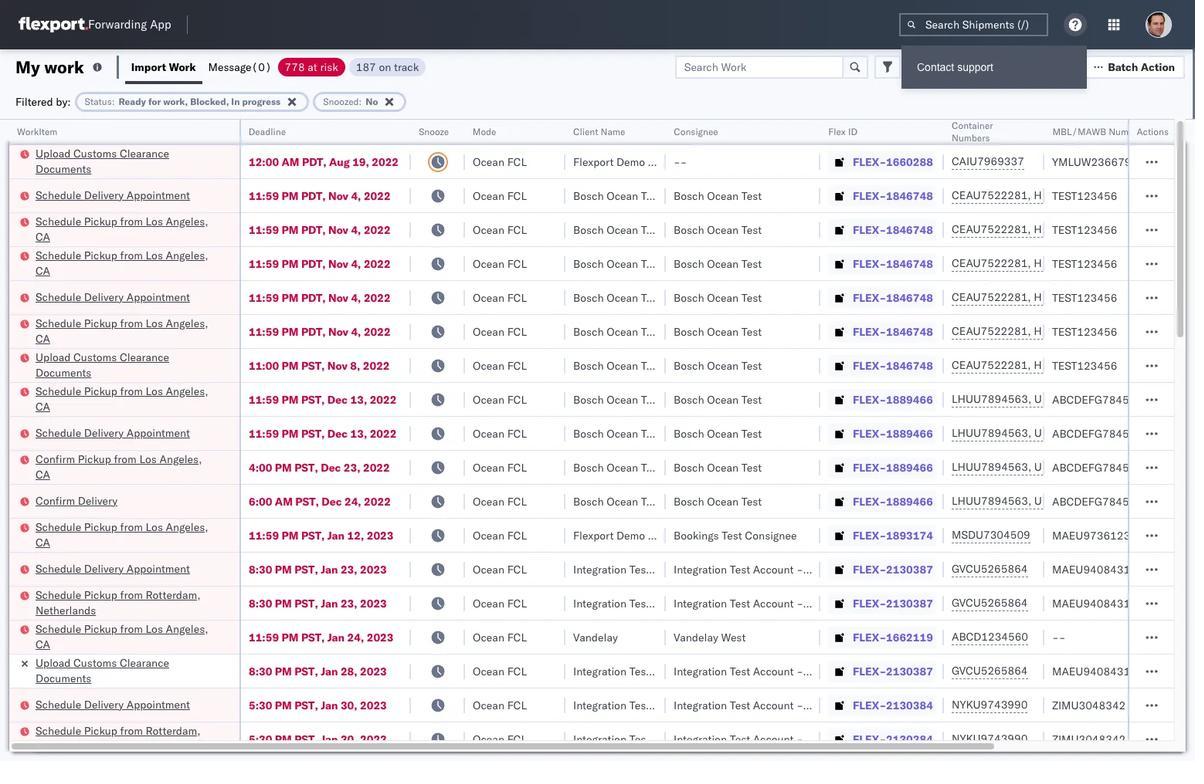 Task type: locate. For each thing, give the bounding box(es) containing it.
2 vandelay from the left
[[674, 631, 718, 645]]

2 11:59 pm pst, dec 13, 2022 from the top
[[249, 427, 397, 441]]

actions
[[1137, 126, 1169, 138]]

abcdefg78456546 for confirm pickup from los angeles, ca
[[1052, 461, 1156, 475]]

vandelay for vandelay west
[[674, 631, 718, 645]]

2 vertical spatial clearance
[[120, 656, 169, 670]]

1 gvcu5265864 from the top
[[952, 562, 1028, 576]]

flex-2130384
[[853, 699, 933, 713], [853, 733, 933, 747]]

2130387 down 1662119
[[886, 665, 933, 679]]

1 vertical spatial schedule pickup from rotterdam, netherlands link
[[36, 723, 219, 754]]

angeles, for 1st schedule pickup from los angeles, ca link from the bottom
[[166, 622, 208, 636]]

1 vertical spatial flex-2130384
[[853, 733, 933, 747]]

flex-2130387 up flex-1662119
[[853, 597, 933, 611]]

3 documents from the top
[[36, 672, 91, 686]]

maeu9408431 for schedule pickup from rotterdam, netherlands
[[1052, 597, 1130, 611]]

3 account from the top
[[753, 665, 794, 679]]

2 5:30 pm pst, jan 30, 2023 from the top
[[249, 733, 387, 747]]

1 vertical spatial flexport
[[573, 529, 614, 543]]

numbers down container
[[952, 132, 990, 144]]

2023
[[367, 529, 394, 543], [360, 563, 387, 577], [360, 597, 387, 611], [367, 631, 394, 645], [360, 665, 387, 679], [360, 699, 387, 713], [360, 733, 387, 747]]

:
[[112, 95, 115, 107], [359, 95, 362, 107]]

ca inside confirm pickup from los angeles, ca
[[36, 468, 50, 482]]

progress
[[242, 95, 281, 107]]

vandelay west
[[674, 631, 746, 645]]

schedule delivery appointment link for 11:59 pm pst, dec 13, 2022
[[36, 425, 190, 441]]

0 vertical spatial zimu3048342
[[1052, 699, 1126, 713]]

from for second "schedule pickup from los angeles, ca" button from the top
[[120, 248, 143, 262]]

client name button
[[565, 123, 650, 138]]

23, up the 11:59 pm pst, jan 24, 2023
[[341, 597, 357, 611]]

flex-2130387 down flex-1662119
[[853, 665, 933, 679]]

lagerfeld
[[829, 563, 875, 577], [829, 597, 875, 611], [829, 665, 875, 679], [829, 699, 875, 713], [829, 733, 875, 747]]

mbl/mawb
[[1052, 126, 1106, 138]]

8 11:59 from the top
[[249, 529, 279, 543]]

1 vertical spatial schedule pickup from rotterdam, netherlands button
[[36, 723, 219, 756]]

am for pdt,
[[282, 155, 299, 169]]

1 hlxu8034992 from the top
[[1116, 188, 1191, 202]]

2 vertical spatial upload customs clearance documents link
[[36, 655, 219, 686]]

0 vertical spatial documents
[[36, 162, 91, 176]]

1 netherlands from the top
[[36, 604, 96, 618]]

0 vertical spatial rotterdam,
[[146, 588, 201, 602]]

gvcu5265864 up abcd1234560
[[952, 596, 1028, 610]]

12 flex- from the top
[[853, 529, 886, 543]]

upload customs clearance documents for 11:00 pm pst, nov 8, 2022
[[36, 350, 169, 380]]

from for fourth "schedule pickup from los angeles, ca" button from the top
[[120, 384, 143, 398]]

numbers for container numbers
[[952, 132, 990, 144]]

resize handle column header for deadline
[[392, 120, 411, 762]]

13,
[[350, 393, 367, 407], [350, 427, 367, 441]]

customs for 11:00 pm pst, nov 8, 2022
[[73, 350, 117, 364]]

4:00 pm pst, dec 23, 2022
[[249, 461, 390, 475]]

1 vandelay from the left
[[573, 631, 618, 645]]

4 fcl from the top
[[507, 257, 527, 271]]

11:59 for sixth schedule pickup from los angeles, ca link from the bottom of the page
[[249, 223, 279, 237]]

schedule pickup from rotterdam, netherlands button for 5:30 pm pst, jan 30, 2023
[[36, 723, 219, 756]]

flex-2130387
[[853, 563, 933, 577], [853, 597, 933, 611], [853, 665, 933, 679]]

1 vertical spatial 30,
[[341, 733, 357, 747]]

integration
[[674, 563, 727, 577], [674, 597, 727, 611], [674, 665, 727, 679], [674, 699, 727, 713], [674, 733, 727, 747]]

7 11:59 from the top
[[249, 427, 279, 441]]

integration test account - karl lagerfeld
[[674, 563, 875, 577], [674, 597, 875, 611], [674, 665, 875, 679], [674, 699, 875, 713], [674, 733, 875, 747]]

2130387 down 1893174
[[886, 563, 933, 577]]

23, down 12,
[[341, 563, 357, 577]]

3 lhuu7894563, uetu5238478 from the top
[[952, 460, 1109, 474]]

0 vertical spatial 24,
[[344, 495, 361, 509]]

0 vertical spatial flex-2130387
[[853, 563, 933, 577]]

0 vertical spatial confirm
[[36, 452, 75, 466]]

-- right abcd1234560
[[1052, 631, 1066, 645]]

0 vertical spatial 5:30 pm pst, jan 30, 2023
[[249, 699, 387, 713]]

187 on track
[[356, 60, 419, 74]]

1 vertical spatial 2130384
[[886, 733, 933, 747]]

1 horizontal spatial :
[[359, 95, 362, 107]]

2130387 for schedule delivery appointment
[[886, 563, 933, 577]]

1 horizontal spatial numbers
[[1108, 126, 1147, 138]]

0 horizontal spatial numbers
[[952, 132, 990, 144]]

1 vertical spatial upload customs clearance documents button
[[36, 350, 219, 382]]

778
[[285, 60, 305, 74]]

8:30 pm pst, jan 23, 2023 up the 11:59 pm pst, jan 24, 2023
[[249, 597, 387, 611]]

0 vertical spatial netherlands
[[36, 604, 96, 618]]

schedule pickup from los angeles, ca for sixth schedule pickup from los angeles, ca link from the bottom of the page
[[36, 214, 208, 244]]

11:59 for 1st schedule pickup from los angeles, ca link from the bottom
[[249, 631, 279, 645]]

15 flex- from the top
[[853, 631, 886, 645]]

flex-1660288 button
[[828, 151, 936, 173], [828, 151, 936, 173]]

ocean fcl
[[473, 155, 527, 169], [473, 189, 527, 203], [473, 223, 527, 237], [473, 257, 527, 271], [473, 291, 527, 305], [473, 325, 527, 339], [473, 359, 527, 373], [473, 393, 527, 407], [473, 427, 527, 441], [473, 461, 527, 475], [473, 495, 527, 509], [473, 529, 527, 543], [473, 563, 527, 577], [473, 597, 527, 611], [473, 631, 527, 645], [473, 665, 527, 679], [473, 699, 527, 713], [473, 733, 527, 747]]

4 schedule pickup from los angeles, ca button from the top
[[36, 384, 219, 416]]

2 8:30 pm pst, jan 23, 2023 from the top
[[249, 597, 387, 611]]

0 horizontal spatial :
[[112, 95, 115, 107]]

15 ocean fcl from the top
[[473, 631, 527, 645]]

1 vertical spatial confirm
[[36, 494, 75, 508]]

1 vertical spatial upload customs clearance documents
[[36, 350, 169, 380]]

hlxu8034992 for 5th schedule pickup from los angeles, ca link from the bottom of the page
[[1116, 256, 1191, 270]]

1 account from the top
[[753, 563, 794, 577]]

2 vertical spatial 8:30
[[249, 665, 272, 679]]

pdt, for 5th schedule pickup from los angeles, ca link from the bottom of the page
[[301, 257, 326, 271]]

1 vertical spatial zimu3048342
[[1052, 733, 1126, 747]]

3 upload customs clearance documents link from the top
[[36, 655, 219, 686]]

2130384
[[886, 699, 933, 713], [886, 733, 933, 747]]

24, up 12,
[[344, 495, 361, 509]]

1 8:30 pm pst, jan 23, 2023 from the top
[[249, 563, 387, 577]]

dec up '6:00 am pst, dec 24, 2022' on the bottom left of the page
[[321, 461, 341, 475]]

delivery inside button
[[78, 494, 117, 508]]

0 vertical spatial --
[[674, 155, 687, 169]]

2 vertical spatial maeu9408431
[[1052, 665, 1130, 679]]

10 fcl from the top
[[507, 461, 527, 475]]

0 vertical spatial flexport demo consignee
[[573, 155, 700, 169]]

work
[[44, 56, 84, 78]]

: for status
[[112, 95, 115, 107]]

confirm inside confirm pickup from los angeles, ca
[[36, 452, 75, 466]]

0 vertical spatial 5:30
[[249, 699, 272, 713]]

clearance for 12:00 am pdt, aug 19, 2022
[[120, 146, 169, 160]]

0 vertical spatial flexport
[[573, 155, 614, 169]]

ceau7522281, hlxu6269489, hlxu8034992
[[952, 188, 1191, 202], [952, 222, 1191, 236], [952, 256, 1191, 270], [952, 290, 1191, 304], [952, 324, 1191, 338], [952, 358, 1191, 372]]

13, down "8,"
[[350, 393, 367, 407]]

2 vertical spatial gvcu5265864
[[952, 664, 1028, 678]]

angeles, inside confirm pickup from los angeles, ca
[[159, 452, 202, 466]]

8:30 down the 11:59 pm pst, jan 24, 2023
[[249, 665, 272, 679]]

11 ocean fcl from the top
[[473, 495, 527, 509]]

test
[[641, 189, 662, 203], [741, 189, 762, 203], [641, 223, 662, 237], [741, 223, 762, 237], [641, 257, 662, 271], [741, 257, 762, 271], [641, 291, 662, 305], [741, 291, 762, 305], [641, 325, 662, 339], [741, 325, 762, 339], [641, 359, 662, 373], [741, 359, 762, 373], [641, 393, 662, 407], [741, 393, 762, 407], [641, 427, 662, 441], [741, 427, 762, 441], [641, 461, 662, 475], [741, 461, 762, 475], [641, 495, 662, 509], [741, 495, 762, 509], [722, 529, 742, 543], [730, 563, 750, 577], [730, 597, 750, 611], [730, 665, 750, 679], [730, 699, 750, 713], [730, 733, 750, 747]]

3 schedule delivery appointment link from the top
[[36, 425, 190, 441]]

schedule pickup from los angeles, ca for 1st schedule pickup from los angeles, ca link from the bottom
[[36, 622, 208, 652]]

3 11:59 pm pdt, nov 4, 2022 from the top
[[249, 257, 391, 271]]

schedule pickup from rotterdam, netherlands link for 8:30
[[36, 587, 219, 618]]

3 flex-1846748 from the top
[[853, 257, 933, 271]]

1 vertical spatial customs
[[73, 350, 117, 364]]

0 vertical spatial 2130384
[[886, 699, 933, 713]]

3 2130387 from the top
[[886, 665, 933, 679]]

2 8:30 from the top
[[249, 597, 272, 611]]

pdt, for sixth schedule pickup from los angeles, ca link from the bottom of the page
[[301, 223, 326, 237]]

5 ocean fcl from the top
[[473, 291, 527, 305]]

0 vertical spatial 13,
[[350, 393, 367, 407]]

9 fcl from the top
[[507, 427, 527, 441]]

bookings
[[674, 529, 719, 543]]

flex-2130387 down flex-1893174
[[853, 563, 933, 577]]

1 flex- from the top
[[853, 155, 886, 169]]

3 ceau7522281, hlxu6269489, hlxu8034992 from the top
[[952, 256, 1191, 270]]

2 vertical spatial documents
[[36, 672, 91, 686]]

uetu5238478
[[1034, 392, 1109, 406], [1034, 426, 1109, 440], [1034, 460, 1109, 474], [1034, 494, 1109, 508]]

1 vertical spatial maeu9408431
[[1052, 597, 1130, 611]]

upload customs clearance documents button
[[36, 146, 219, 178], [36, 350, 219, 382]]

5 fcl from the top
[[507, 291, 527, 305]]

resize handle column header for container numbers
[[1026, 120, 1044, 762]]

5 schedule pickup from los angeles, ca button from the top
[[36, 520, 219, 552]]

1 vertical spatial rotterdam,
[[146, 724, 201, 738]]

upload customs clearance documents
[[36, 146, 169, 176], [36, 350, 169, 380], [36, 656, 169, 686]]

account
[[753, 563, 794, 577], [753, 597, 794, 611], [753, 665, 794, 679], [753, 699, 794, 713], [753, 733, 794, 747]]

numbers up ymluw236679313
[[1108, 126, 1147, 138]]

appointment
[[127, 188, 190, 202], [127, 290, 190, 304], [127, 426, 190, 440], [127, 562, 190, 576], [127, 698, 190, 712]]

2 vertical spatial flex-2130387
[[853, 665, 933, 679]]

11:59 for 5th schedule pickup from los angeles, ca link from the bottom of the page
[[249, 257, 279, 271]]

4 ocean fcl from the top
[[473, 257, 527, 271]]

16 flex- from the top
[[853, 665, 886, 679]]

0 vertical spatial upload customs clearance documents link
[[36, 146, 219, 177]]

0 vertical spatial maeu9408431
[[1052, 563, 1130, 577]]

(0)
[[251, 60, 272, 74]]

2 lhuu7894563, uetu5238478 from the top
[[952, 426, 1109, 440]]

upload customs clearance documents link
[[36, 146, 219, 177], [36, 350, 219, 380], [36, 655, 219, 686]]

1 vertical spatial 5:30
[[249, 733, 272, 747]]

confirm for confirm delivery
[[36, 494, 75, 508]]

2 vertical spatial upload
[[36, 656, 71, 670]]

0 horizontal spatial --
[[674, 155, 687, 169]]

from inside confirm pickup from los angeles, ca
[[114, 452, 137, 466]]

flex-1846748 button
[[828, 185, 936, 207], [828, 185, 936, 207], [828, 219, 936, 241], [828, 219, 936, 241], [828, 253, 936, 275], [828, 253, 936, 275], [828, 287, 936, 309], [828, 287, 936, 309], [828, 321, 936, 343], [828, 321, 936, 343], [828, 355, 936, 377], [828, 355, 936, 377]]

los for 3rd schedule pickup from los angeles, ca link from the top of the page
[[146, 316, 163, 330]]

1 vertical spatial am
[[275, 495, 293, 509]]

1889466 for confirm pickup from los angeles, ca
[[886, 461, 933, 475]]

schedule pickup from los angeles, ca for 3rd schedule pickup from los angeles, ca link from the top of the page
[[36, 316, 208, 346]]

2130387 up 1662119
[[886, 597, 933, 611]]

flex-1889466 for schedule pickup from los angeles, ca
[[853, 393, 933, 407]]

1 schedule pickup from rotterdam, netherlands from the top
[[36, 588, 201, 618]]

flex-1889466 for confirm pickup from los angeles, ca
[[853, 461, 933, 475]]

demo left the bookings at the right
[[616, 529, 645, 543]]

2022
[[372, 155, 399, 169], [364, 189, 391, 203], [364, 223, 391, 237], [364, 257, 391, 271], [364, 291, 391, 305], [364, 325, 391, 339], [363, 359, 390, 373], [370, 393, 397, 407], [370, 427, 397, 441], [363, 461, 390, 475], [364, 495, 391, 509]]

angeles,
[[166, 214, 208, 228], [166, 248, 208, 262], [166, 316, 208, 330], [166, 384, 208, 398], [159, 452, 202, 466], [166, 520, 208, 534], [166, 622, 208, 636]]

mode button
[[465, 123, 550, 138]]

2 test123456 from the top
[[1052, 223, 1117, 237]]

0 vertical spatial gvcu5265864
[[952, 562, 1028, 576]]

8:30 pm pst, jan 23, 2023
[[249, 563, 387, 577], [249, 597, 387, 611]]

11 flex- from the top
[[853, 495, 886, 509]]

flex-2130387 button
[[828, 559, 936, 581], [828, 559, 936, 581], [828, 593, 936, 615], [828, 593, 936, 615], [828, 661, 936, 683], [828, 661, 936, 683]]

8:30
[[249, 563, 272, 577], [249, 597, 272, 611], [249, 665, 272, 679]]

8:30 pm pst, jan 23, 2023 for schedule delivery appointment
[[249, 563, 387, 577]]

0 vertical spatial 8:30
[[249, 563, 272, 577]]

23, up '6:00 am pst, dec 24, 2022' on the bottom left of the page
[[344, 461, 360, 475]]

0 vertical spatial flex-2130384
[[853, 699, 933, 713]]

confirm down confirm pickup from los angeles, ca
[[36, 494, 75, 508]]

1 vertical spatial 11:59 pm pst, dec 13, 2022
[[249, 427, 397, 441]]

1 vertical spatial demo
[[616, 529, 645, 543]]

24,
[[344, 495, 361, 509], [347, 631, 364, 645]]

maeu9736123
[[1052, 529, 1130, 543]]

schedule pickup from los angeles, ca link
[[36, 214, 219, 244], [36, 248, 219, 278], [36, 316, 219, 346], [36, 384, 219, 414], [36, 520, 219, 550], [36, 621, 219, 652]]

1 vertical spatial 24,
[[347, 631, 364, 645]]

6 schedule pickup from los angeles, ca from the top
[[36, 622, 208, 652]]

2 vertical spatial upload customs clearance documents
[[36, 656, 169, 686]]

3 hlxu8034992 from the top
[[1116, 256, 1191, 270]]

4 flex- from the top
[[853, 257, 886, 271]]

0 vertical spatial 8:30 pm pst, jan 23, 2023
[[249, 563, 387, 577]]

5:30
[[249, 699, 272, 713], [249, 733, 272, 747]]

6 flex- from the top
[[853, 325, 886, 339]]

schedule delivery appointment link for 11:59 pm pdt, nov 4, 2022
[[36, 289, 190, 305]]

ymluw236679313
[[1052, 155, 1151, 169]]

flex id
[[828, 126, 857, 138]]

1 vertical spatial 8:30 pm pst, jan 23, 2023
[[249, 597, 387, 611]]

flex-
[[853, 155, 886, 169], [853, 189, 886, 203], [853, 223, 886, 237], [853, 257, 886, 271], [853, 291, 886, 305], [853, 325, 886, 339], [853, 359, 886, 373], [853, 393, 886, 407], [853, 427, 886, 441], [853, 461, 886, 475], [853, 495, 886, 509], [853, 529, 886, 543], [853, 563, 886, 577], [853, 597, 886, 611], [853, 631, 886, 645], [853, 665, 886, 679], [853, 699, 886, 713], [853, 733, 886, 747]]

7 fcl from the top
[[507, 359, 527, 373]]

3 hlxu6269489, from the top
[[1034, 256, 1113, 270]]

2130387
[[886, 563, 933, 577], [886, 597, 933, 611], [886, 665, 933, 679]]

5 schedule pickup from los angeles, ca link from the top
[[36, 520, 219, 550]]

bosch ocean test
[[573, 189, 662, 203], [674, 189, 762, 203], [573, 223, 662, 237], [674, 223, 762, 237], [573, 257, 662, 271], [674, 257, 762, 271], [573, 291, 662, 305], [674, 291, 762, 305], [573, 325, 662, 339], [674, 325, 762, 339], [573, 359, 662, 373], [674, 359, 762, 373], [573, 393, 662, 407], [674, 393, 762, 407], [573, 427, 662, 441], [674, 427, 762, 441], [573, 461, 662, 475], [674, 461, 762, 475], [573, 495, 662, 509], [674, 495, 762, 509]]

am right 12:00
[[282, 155, 299, 169]]

3 integration test account - karl lagerfeld from the top
[[674, 665, 875, 679]]

1 vertical spatial 23,
[[341, 563, 357, 577]]

Search Work text field
[[675, 55, 843, 78]]

: for snoozed
[[359, 95, 362, 107]]

12 fcl from the top
[[507, 529, 527, 543]]

: left no
[[359, 95, 362, 107]]

angeles, for confirm pickup from los angeles, ca link
[[159, 452, 202, 466]]

1 vertical spatial clearance
[[120, 350, 169, 364]]

3 test123456 from the top
[[1052, 257, 1117, 271]]

14 ocean fcl from the top
[[473, 597, 527, 611]]

gvcu5265864 down msdu7304509
[[952, 562, 1028, 576]]

batch action
[[1108, 60, 1175, 74]]

1 abcdefg78456546 from the top
[[1052, 393, 1156, 407]]

11 schedule from the top
[[36, 622, 81, 636]]

pdt, for upload customs clearance documents link related to 12:00 am pdt, aug 19, 2022
[[302, 155, 327, 169]]

2 contact support button from the top
[[902, 52, 1087, 83]]

: left ready
[[112, 95, 115, 107]]

3 lhuu7894563, from the top
[[952, 460, 1031, 474]]

8:30 for schedule pickup from rotterdam, netherlands
[[249, 597, 272, 611]]

message (0)
[[208, 60, 272, 74]]

pm for 5th schedule pickup from los angeles, ca link from the bottom of the page
[[282, 257, 299, 271]]

13, up 4:00 pm pst, dec 23, 2022
[[350, 427, 367, 441]]

0 vertical spatial 2130387
[[886, 563, 933, 577]]

0 horizontal spatial vandelay
[[573, 631, 618, 645]]

schedule pickup from los angeles, ca for 2nd schedule pickup from los angeles, ca link from the bottom of the page
[[36, 520, 208, 550]]

dec for confirm pickup from los angeles, ca
[[321, 461, 341, 475]]

contact support button
[[902, 46, 1087, 89], [902, 52, 1087, 83]]

4 resize handle column header from the left
[[547, 120, 565, 762]]

0 vertical spatial 11:59 pm pst, dec 13, 2022
[[249, 393, 397, 407]]

4 schedule pickup from los angeles, ca from the top
[[36, 384, 208, 414]]

test123456
[[1052, 189, 1117, 203], [1052, 223, 1117, 237], [1052, 257, 1117, 271], [1052, 291, 1117, 305], [1052, 325, 1117, 339], [1052, 359, 1117, 373]]

schedule pickup from rotterdam, netherlands for 5:30 pm pst, jan 30, 2023
[[36, 724, 201, 754]]

1 vertical spatial flex-2130387
[[853, 597, 933, 611]]

from for 6th "schedule pickup from los angeles, ca" button from the bottom of the page
[[120, 214, 143, 228]]

0 vertical spatial upload
[[36, 146, 71, 160]]

0 vertical spatial demo
[[616, 155, 645, 169]]

4 schedule delivery appointment from the top
[[36, 562, 190, 576]]

12,
[[347, 529, 364, 543]]

0 vertical spatial upload customs clearance documents
[[36, 146, 169, 176]]

1660288
[[886, 155, 933, 169]]

customs for 12:00 am pdt, aug 19, 2022
[[73, 146, 117, 160]]

2 4, from the top
[[351, 223, 361, 237]]

11:59 pm pst, dec 13, 2022 up 4:00 pm pst, dec 23, 2022
[[249, 427, 397, 441]]

-- down "consignee" button
[[674, 155, 687, 169]]

schedule pickup from rotterdam, netherlands for 8:30 pm pst, jan 23, 2023
[[36, 588, 201, 618]]

1 8:30 from the top
[[249, 563, 272, 577]]

2 resize handle column header from the left
[[392, 120, 411, 762]]

4, for schedule delivery appointment link corresponding to 11:59 pm pdt, nov 4, 2022
[[351, 291, 361, 305]]

dec down 11:00 pm pst, nov 8, 2022
[[327, 393, 348, 407]]

abcdefg78456546 for schedule pickup from los angeles, ca
[[1052, 393, 1156, 407]]

1 vertical spatial upload
[[36, 350, 71, 364]]

numbers
[[1108, 126, 1147, 138], [952, 132, 990, 144]]

1 flex-2130387 from the top
[[853, 563, 933, 577]]

2 hlxu6269489, from the top
[[1034, 222, 1113, 236]]

from
[[120, 214, 143, 228], [120, 248, 143, 262], [120, 316, 143, 330], [120, 384, 143, 398], [114, 452, 137, 466], [120, 520, 143, 534], [120, 588, 143, 602], [120, 622, 143, 636], [120, 724, 143, 738]]

11:59 for schedule delivery appointment link corresponding to 11:59 pm pdt, nov 4, 2022
[[249, 291, 279, 305]]

1 vertical spatial documents
[[36, 366, 91, 380]]

3 1889466 from the top
[[886, 461, 933, 475]]

2 maeu9408431 from the top
[[1052, 597, 1130, 611]]

1 vertical spatial flexport demo consignee
[[573, 529, 700, 543]]

0 vertical spatial schedule pickup from rotterdam, netherlands button
[[36, 587, 219, 620]]

9 ocean fcl from the top
[[473, 427, 527, 441]]

abcdefg78456546
[[1052, 393, 1156, 407], [1052, 427, 1156, 441], [1052, 461, 1156, 475], [1052, 495, 1156, 509]]

numbers inside container numbers
[[952, 132, 990, 144]]

angeles, for sixth schedule pickup from los angeles, ca link from the bottom of the page
[[166, 214, 208, 228]]

11:59 for 3rd schedule pickup from los angeles, ca link from the top of the page
[[249, 325, 279, 339]]

los for 1st schedule pickup from los angeles, ca link from the bottom
[[146, 622, 163, 636]]

1 vertical spatial netherlands
[[36, 740, 96, 754]]

2 : from the left
[[359, 95, 362, 107]]

uetu5238478 for schedule pickup from los angeles, ca
[[1034, 392, 1109, 406]]

8,
[[350, 359, 360, 373]]

confirm up the confirm delivery
[[36, 452, 75, 466]]

1 horizontal spatial vandelay
[[674, 631, 718, 645]]

1 schedule pickup from rotterdam, netherlands link from the top
[[36, 587, 219, 618]]

resize handle column header for client name
[[647, 120, 666, 762]]

gvcu5265864 down abcd1234560
[[952, 664, 1028, 678]]

0 vertical spatial 23,
[[344, 461, 360, 475]]

import
[[131, 60, 166, 74]]

2 appointment from the top
[[127, 290, 190, 304]]

upload customs clearance documents button for 12:00 am pdt, aug 19, 2022
[[36, 146, 219, 178]]

my
[[15, 56, 40, 78]]

2 vertical spatial 2130387
[[886, 665, 933, 679]]

demo down name
[[616, 155, 645, 169]]

8:30 down 6:00
[[249, 563, 272, 577]]

12:00 am pdt, aug 19, 2022
[[249, 155, 399, 169]]

nyku9743990
[[952, 698, 1028, 712], [952, 732, 1028, 746]]

0 vertical spatial 30,
[[341, 699, 357, 713]]

flexport for --
[[573, 155, 614, 169]]

1 horizontal spatial --
[[1052, 631, 1066, 645]]

8:30 pm pst, jan 23, 2023 down 11:59 pm pst, jan 12, 2023
[[249, 563, 387, 577]]

1 vertical spatial upload customs clearance documents link
[[36, 350, 219, 380]]

appointment for 8:30 pm pst, jan 23, 2023
[[127, 562, 190, 576]]

0 vertical spatial nyku9743990
[[952, 698, 1028, 712]]

import work button
[[125, 49, 202, 84]]

resize handle column header for consignee
[[802, 120, 820, 762]]

3 11:59 from the top
[[249, 257, 279, 271]]

2 schedule pickup from rotterdam, netherlands button from the top
[[36, 723, 219, 756]]

1 vertical spatial schedule pickup from rotterdam, netherlands
[[36, 724, 201, 754]]

1 vertical spatial 8:30
[[249, 597, 272, 611]]

11:59 pm pst, dec 13, 2022 down 11:00 pm pst, nov 8, 2022
[[249, 393, 397, 407]]

am for pst,
[[275, 495, 293, 509]]

24, up 28,
[[347, 631, 364, 645]]

1 vertical spatial 13,
[[350, 427, 367, 441]]

0 vertical spatial clearance
[[120, 146, 169, 160]]

dec up 11:59 pm pst, jan 12, 2023
[[322, 495, 342, 509]]

2 2130387 from the top
[[886, 597, 933, 611]]

demo
[[616, 155, 645, 169], [616, 529, 645, 543]]

my work
[[15, 56, 84, 78]]

6 test123456 from the top
[[1052, 359, 1117, 373]]

1 vertical spatial gvcu5265864
[[952, 596, 1028, 610]]

6 flex-1846748 from the top
[[853, 359, 933, 373]]

resize handle column header
[[221, 120, 239, 762], [392, 120, 411, 762], [447, 120, 465, 762], [547, 120, 565, 762], [647, 120, 666, 762], [802, 120, 820, 762], [925, 120, 944, 762], [1026, 120, 1044, 762], [1156, 120, 1174, 762]]

2 vertical spatial 23,
[[341, 597, 357, 611]]

18 flex- from the top
[[853, 733, 886, 747]]

0 vertical spatial customs
[[73, 146, 117, 160]]

abcdefg78456546 for schedule delivery appointment
[[1052, 427, 1156, 441]]

ocean
[[473, 155, 504, 169], [473, 189, 504, 203], [607, 189, 638, 203], [707, 189, 739, 203], [473, 223, 504, 237], [607, 223, 638, 237], [707, 223, 739, 237], [473, 257, 504, 271], [607, 257, 638, 271], [707, 257, 739, 271], [473, 291, 504, 305], [607, 291, 638, 305], [707, 291, 739, 305], [473, 325, 504, 339], [607, 325, 638, 339], [707, 325, 739, 339], [473, 359, 504, 373], [607, 359, 638, 373], [707, 359, 739, 373], [473, 393, 504, 407], [607, 393, 638, 407], [707, 393, 739, 407], [473, 427, 504, 441], [607, 427, 638, 441], [707, 427, 739, 441], [473, 461, 504, 475], [607, 461, 638, 475], [707, 461, 739, 475], [473, 495, 504, 509], [607, 495, 638, 509], [707, 495, 739, 509], [473, 529, 504, 543], [473, 563, 504, 577], [473, 597, 504, 611], [473, 631, 504, 645], [473, 665, 504, 679], [473, 699, 504, 713], [473, 733, 504, 747]]

0 vertical spatial schedule pickup from rotterdam, netherlands
[[36, 588, 201, 618]]

3 schedule pickup from los angeles, ca button from the top
[[36, 316, 219, 348]]

in
[[231, 95, 240, 107]]

lhuu7894563,
[[952, 392, 1031, 406], [952, 426, 1031, 440], [952, 460, 1031, 474], [952, 494, 1031, 508]]

gvcu5265864 for schedule delivery appointment
[[952, 562, 1028, 576]]

from for 5th "schedule pickup from los angeles, ca" button
[[120, 520, 143, 534]]

flexport demo consignee for bookings
[[573, 529, 700, 543]]

3 abcdefg78456546 from the top
[[1052, 461, 1156, 475]]

2 karl from the top
[[806, 597, 826, 611]]

0 vertical spatial upload customs clearance documents button
[[36, 146, 219, 178]]

2 fcl from the top
[[507, 189, 527, 203]]

los inside confirm pickup from los angeles, ca
[[139, 452, 157, 466]]

nov
[[328, 189, 348, 203], [328, 223, 348, 237], [328, 257, 348, 271], [328, 291, 348, 305], [328, 325, 348, 339], [327, 359, 348, 373]]

24, for 2022
[[344, 495, 361, 509]]

1 vertical spatial nyku9743990
[[952, 732, 1028, 746]]

flex-1662119 button
[[828, 627, 936, 649], [828, 627, 936, 649]]

23, for rotterdam,
[[341, 597, 357, 611]]

deadline button
[[241, 123, 396, 138]]

2 11:59 from the top
[[249, 223, 279, 237]]

3 flex-2130387 from the top
[[853, 665, 933, 679]]

abcd1234560
[[952, 630, 1028, 644]]

dec up 4:00 pm pst, dec 23, 2022
[[327, 427, 348, 441]]

28,
[[341, 665, 357, 679]]

uetu5238478 for schedule delivery appointment
[[1034, 426, 1109, 440]]

0 vertical spatial am
[[282, 155, 299, 169]]

5 4, from the top
[[351, 325, 361, 339]]

delivery
[[84, 188, 124, 202], [84, 290, 124, 304], [84, 426, 124, 440], [78, 494, 117, 508], [84, 562, 124, 576], [84, 698, 124, 712]]

2 vertical spatial customs
[[73, 656, 117, 670]]

1 vertical spatial 2130387
[[886, 597, 933, 611]]

1 ca from the top
[[36, 230, 50, 244]]

1 vertical spatial 5:30 pm pst, jan 30, 2023
[[249, 733, 387, 747]]

los for sixth schedule pickup from los angeles, ca link from the bottom of the page
[[146, 214, 163, 228]]

karl
[[806, 563, 826, 577], [806, 597, 826, 611], [806, 665, 826, 679], [806, 699, 826, 713], [806, 733, 826, 747]]

message
[[208, 60, 251, 74]]

pm for schedule delivery appointment link corresponding to 11:59 pm pdt, nov 4, 2022
[[282, 291, 299, 305]]

0 vertical spatial schedule pickup from rotterdam, netherlands link
[[36, 587, 219, 618]]

1 confirm from the top
[[36, 452, 75, 466]]

netherlands for 8:30
[[36, 604, 96, 618]]

am right 6:00
[[275, 495, 293, 509]]

8:30 up the 11:59 pm pst, jan 24, 2023
[[249, 597, 272, 611]]

ca
[[36, 230, 50, 244], [36, 264, 50, 278], [36, 332, 50, 346], [36, 400, 50, 414], [36, 468, 50, 482], [36, 536, 50, 550], [36, 638, 50, 652]]

4 lhuu7894563, from the top
[[952, 494, 1031, 508]]



Task type: describe. For each thing, give the bounding box(es) containing it.
17 fcl from the top
[[507, 699, 527, 713]]

4, for 5th schedule pickup from los angeles, ca link from the bottom of the page
[[351, 257, 361, 271]]

778 at risk
[[285, 60, 338, 74]]

pickup inside confirm pickup from los angeles, ca
[[78, 452, 111, 466]]

from for confirm pickup from los angeles, ca button
[[114, 452, 137, 466]]

24, for 2023
[[347, 631, 364, 645]]

5 schedule delivery appointment link from the top
[[36, 697, 190, 713]]

11:59 pm pdt, nov 4, 2022 for second "schedule pickup from los angeles, ca" button from the top
[[249, 257, 391, 271]]

3 maeu9408431 from the top
[[1052, 665, 1130, 679]]

by:
[[56, 95, 71, 109]]

documents for 12:00
[[36, 162, 91, 176]]

id
[[848, 126, 857, 138]]

caiu7969337
[[952, 155, 1024, 168]]

4 abcdefg78456546 from the top
[[1052, 495, 1156, 509]]

6 ocean fcl from the top
[[473, 325, 527, 339]]

rotterdam, for 8:30 pm pst, jan 23, 2023
[[146, 588, 201, 602]]

lhuu7894563, uetu5238478 for schedule pickup from los angeles, ca
[[952, 392, 1109, 406]]

flex-1846748 for 3rd schedule pickup from los angeles, ca link from the top of the page
[[853, 325, 933, 339]]

contact
[[917, 61, 954, 73]]

12:00
[[249, 155, 279, 169]]

bookings test consignee
[[674, 529, 797, 543]]

1 schedule from the top
[[36, 188, 81, 202]]

gvcu5265864 for schedule pickup from rotterdam, netherlands
[[952, 596, 1028, 610]]

hlxu8034992 for upload customs clearance documents link related to 11:00 pm pst, nov 8, 2022
[[1116, 358, 1191, 372]]

11:59 pm pdt, nov 4, 2022 for 6th "schedule pickup from los angeles, ca" button from the bottom of the page
[[249, 223, 391, 237]]

dec for schedule pickup from los angeles, ca
[[327, 393, 348, 407]]

4 1889466 from the top
[[886, 495, 933, 509]]

1 contact support button from the top
[[902, 46, 1087, 89]]

snooze
[[419, 126, 449, 138]]

pm for fourth schedule pickup from los angeles, ca link
[[282, 393, 299, 407]]

blocked,
[[190, 95, 229, 107]]

6:00
[[249, 495, 272, 509]]

appointment for 11:59 pm pdt, nov 4, 2022
[[127, 290, 190, 304]]

13, for schedule pickup from los angeles, ca
[[350, 393, 367, 407]]

5 account from the top
[[753, 733, 794, 747]]

2 1846748 from the top
[[886, 223, 933, 237]]

snoozed
[[323, 95, 359, 107]]

1 lagerfeld from the top
[[829, 563, 875, 577]]

documents for 11:00
[[36, 366, 91, 380]]

4, for sixth schedule pickup from los angeles, ca link from the bottom of the page
[[351, 223, 361, 237]]

4, for 3rd schedule pickup from los angeles, ca link from the top of the page
[[351, 325, 361, 339]]

11:59 pm pst, dec 13, 2022 for schedule delivery appointment
[[249, 427, 397, 441]]

11 fcl from the top
[[507, 495, 527, 509]]

from for 4th "schedule pickup from los angeles, ca" button from the bottom of the page
[[120, 316, 143, 330]]

name
[[601, 126, 625, 138]]

los for 5th schedule pickup from los angeles, ca link from the bottom of the page
[[146, 248, 163, 262]]

flex-1846748 for schedule delivery appointment link corresponding to 11:59 pm pdt, nov 4, 2022
[[853, 291, 933, 305]]

11:59 pm pst, jan 24, 2023
[[249, 631, 394, 645]]

7 schedule from the top
[[36, 426, 81, 440]]

upload customs clearance documents for 12:00 am pdt, aug 19, 2022
[[36, 146, 169, 176]]

8 flex- from the top
[[853, 393, 886, 407]]

1 30, from the top
[[341, 699, 357, 713]]

container
[[952, 120, 993, 131]]

2 flex-2130384 from the top
[[853, 733, 933, 747]]

11:00
[[249, 359, 279, 373]]

consignee button
[[666, 123, 805, 138]]

schedule delivery appointment for 11:59 pm pst, dec 13, 2022
[[36, 426, 190, 440]]

9 resize handle column header from the left
[[1156, 120, 1174, 762]]

4 11:59 pm pdt, nov 4, 2022 from the top
[[249, 291, 391, 305]]

18 ocean fcl from the top
[[473, 733, 527, 747]]

batch
[[1108, 60, 1138, 74]]

angeles, for 2nd schedule pickup from los angeles, ca link from the bottom of the page
[[166, 520, 208, 534]]

upload customs clearance documents link for 12:00 am pdt, aug 19, 2022
[[36, 146, 219, 177]]

5 hlxu6269489, from the top
[[1034, 324, 1113, 338]]

confirm pickup from los angeles, ca link
[[36, 452, 219, 482]]

ready
[[119, 95, 146, 107]]

8 ocean fcl from the top
[[473, 393, 527, 407]]

exception
[[952, 60, 1003, 74]]

1 flex-1846748 from the top
[[853, 189, 933, 203]]

1 5:30 pm pst, jan 30, 2023 from the top
[[249, 699, 387, 713]]

mbl/mawb numbers button
[[1044, 123, 1195, 138]]

filtered
[[15, 95, 53, 109]]

16 fcl from the top
[[507, 665, 527, 679]]

10 flex- from the top
[[853, 461, 886, 475]]

14 flex- from the top
[[853, 597, 886, 611]]

status : ready for work, blocked, in progress
[[85, 95, 281, 107]]

11:59 pm pst, jan 12, 2023
[[249, 529, 394, 543]]

2 schedule pickup from los angeles, ca link from the top
[[36, 248, 219, 278]]

track
[[394, 60, 419, 74]]

3 ca from the top
[[36, 332, 50, 346]]

from for sixth "schedule pickup from los angeles, ca" button from the top
[[120, 622, 143, 636]]

2 lagerfeld from the top
[[829, 597, 875, 611]]

2 account from the top
[[753, 597, 794, 611]]

4 ceau7522281, hlxu6269489, hlxu8034992 from the top
[[952, 290, 1191, 304]]

work,
[[163, 95, 188, 107]]

client
[[573, 126, 598, 138]]

flex-1893174
[[853, 529, 933, 543]]

demo for bookings
[[616, 529, 645, 543]]

1 integration from the top
[[674, 563, 727, 577]]

workitem button
[[9, 123, 224, 138]]

5 ceau7522281, hlxu6269489, hlxu8034992 from the top
[[952, 324, 1191, 338]]

schedule delivery appointment for 11:59 pm pdt, nov 4, 2022
[[36, 290, 190, 304]]

lhuu7894563, uetu5238478 for confirm pickup from los angeles, ca
[[952, 460, 1109, 474]]

pm for 3rd schedule pickup from los angeles, ca link from the top of the page
[[282, 325, 299, 339]]

2 ceau7522281, from the top
[[952, 222, 1031, 236]]

confirm pickup from los angeles, ca
[[36, 452, 202, 482]]

flex-1846748 for sixth schedule pickup from los angeles, ca link from the bottom of the page
[[853, 223, 933, 237]]

hlxu8034992 for sixth schedule pickup from los angeles, ca link from the bottom of the page
[[1116, 222, 1191, 236]]

upload customs clearance documents button for 11:00 pm pst, nov 8, 2022
[[36, 350, 219, 382]]

Search Shipments (/) text field
[[899, 13, 1048, 36]]

1889466 for schedule pickup from los angeles, ca
[[886, 393, 933, 407]]

5 schedule delivery appointment from the top
[[36, 698, 190, 712]]

5 appointment from the top
[[127, 698, 190, 712]]

1 schedule pickup from los angeles, ca button from the top
[[36, 214, 219, 246]]

upload for 11:00 pm pst, nov 8, 2022
[[36, 350, 71, 364]]

3 schedule from the top
[[36, 248, 81, 262]]

aug
[[329, 155, 350, 169]]

6 ceau7522281, hlxu6269489, hlxu8034992 from the top
[[952, 358, 1191, 372]]

resize handle column header for workitem
[[221, 120, 239, 762]]

1 vertical spatial --
[[1052, 631, 1066, 645]]

4 integration from the top
[[674, 699, 727, 713]]

upload customs clearance documents link for 11:00 pm pst, nov 8, 2022
[[36, 350, 219, 380]]

8:30 pm pst, jan 28, 2023
[[249, 665, 387, 679]]

6 schedule pickup from los angeles, ca button from the top
[[36, 621, 219, 654]]

19,
[[352, 155, 369, 169]]

3 lagerfeld from the top
[[829, 665, 875, 679]]

clearance for 11:00 pm pst, nov 8, 2022
[[120, 350, 169, 364]]

13, for schedule delivery appointment
[[350, 427, 367, 441]]

confirm delivery
[[36, 494, 117, 508]]

2 ca from the top
[[36, 264, 50, 278]]

consignee inside button
[[674, 126, 718, 138]]

container numbers button
[[944, 117, 1029, 144]]

3 upload customs clearance documents from the top
[[36, 656, 169, 686]]

flex-2130387 for schedule delivery appointment
[[853, 563, 933, 577]]

los for 2nd schedule pickup from los angeles, ca link from the bottom of the page
[[146, 520, 163, 534]]

6 fcl from the top
[[507, 325, 527, 339]]

demo for -
[[616, 155, 645, 169]]

1 fcl from the top
[[507, 155, 527, 169]]

flex-2130387 for schedule pickup from rotterdam, netherlands
[[853, 597, 933, 611]]

forwarding
[[88, 17, 147, 32]]

4 test123456 from the top
[[1052, 291, 1117, 305]]

lhuu7894563, for confirm pickup from los angeles, ca
[[952, 460, 1031, 474]]

2 ocean fcl from the top
[[473, 189, 527, 203]]

lhuu7894563, uetu5238478 for schedule delivery appointment
[[952, 426, 1109, 440]]

msdu7304509
[[952, 528, 1030, 542]]

4 lhuu7894563, uetu5238478 from the top
[[952, 494, 1109, 508]]

7 flex- from the top
[[853, 359, 886, 373]]

client name
[[573, 126, 625, 138]]

flex-1662119
[[853, 631, 933, 645]]

2 flex- from the top
[[853, 189, 886, 203]]

1 test123456 from the top
[[1052, 189, 1117, 203]]

pm for upload customs clearance documents link related to 11:00 pm pst, nov 8, 2022
[[282, 359, 299, 373]]

schedule delivery appointment button for 11:59 pm pdt, nov 4, 2022
[[36, 289, 190, 306]]

3 karl from the top
[[806, 665, 826, 679]]

1889466 for schedule delivery appointment
[[886, 427, 933, 441]]

uetu5238478 for confirm pickup from los angeles, ca
[[1034, 460, 1109, 474]]

pm for 1st schedule pickup from los angeles, ca link from the bottom
[[282, 631, 299, 645]]

4 integration test account - karl lagerfeld from the top
[[674, 699, 875, 713]]

1893174
[[886, 529, 933, 543]]

status
[[85, 95, 112, 107]]

3 ocean fcl from the top
[[473, 223, 527, 237]]

6:00 am pst, dec 24, 2022
[[249, 495, 391, 509]]

1 nyku9743990 from the top
[[952, 698, 1028, 712]]

3 ceau7522281, from the top
[[952, 256, 1031, 270]]

1 11:59 pm pdt, nov 4, 2022 from the top
[[249, 189, 391, 203]]

support
[[957, 61, 993, 73]]

flexport demo consignee for -
[[573, 155, 700, 169]]

lhuu7894563, for schedule delivery appointment
[[952, 426, 1031, 440]]

forwarding app
[[88, 17, 171, 32]]

rotterdam, for 5:30 pm pst, jan 30, 2023
[[146, 724, 201, 738]]

17 ocean fcl from the top
[[473, 699, 527, 713]]

app
[[150, 17, 171, 32]]

4 lagerfeld from the top
[[829, 699, 875, 713]]

confirm pickup from los angeles, ca button
[[36, 452, 219, 484]]

flexport. image
[[19, 17, 88, 32]]

at
[[308, 60, 317, 74]]

7 ocean fcl from the top
[[473, 359, 527, 373]]

4 schedule pickup from los angeles, ca link from the top
[[36, 384, 219, 414]]

flex-1846748 for 5th schedule pickup from los angeles, ca link from the bottom of the page
[[853, 257, 933, 271]]

action
[[1141, 60, 1175, 74]]

1 schedule pickup from los angeles, ca link from the top
[[36, 214, 219, 244]]

confirm for confirm pickup from los angeles, ca
[[36, 452, 75, 466]]

schedule delivery appointment button for 8:30 pm pst, jan 23, 2023
[[36, 561, 190, 578]]

4 hlxu8034992 from the top
[[1116, 290, 1191, 304]]

3 flex- from the top
[[853, 223, 886, 237]]

lhuu7894563, for schedule pickup from los angeles, ca
[[952, 392, 1031, 406]]

schedule delivery appointment for 8:30 pm pst, jan 23, 2023
[[36, 562, 190, 576]]

workitem
[[17, 126, 57, 138]]

11:59 for 11:59 pm pst, dec 13, 2022 schedule delivery appointment link
[[249, 427, 279, 441]]

work
[[169, 60, 196, 74]]

187
[[356, 60, 376, 74]]

11:59 for fourth schedule pickup from los angeles, ca link
[[249, 393, 279, 407]]

mode
[[473, 126, 497, 138]]

for
[[148, 95, 161, 107]]

4 ca from the top
[[36, 400, 50, 414]]

no
[[366, 95, 378, 107]]

mbl/mawb numbers
[[1052, 126, 1147, 138]]

filtered by:
[[15, 95, 71, 109]]

2 schedule from the top
[[36, 214, 81, 228]]

11:00 pm pst, nov 8, 2022
[[249, 359, 390, 373]]

flex-1846748 for upload customs clearance documents link related to 11:00 pm pst, nov 8, 2022
[[853, 359, 933, 373]]

5 schedule delivery appointment button from the top
[[36, 697, 190, 714]]

confirm delivery button
[[36, 493, 117, 510]]

3 resize handle column header from the left
[[447, 120, 465, 762]]

angeles, for fourth schedule pickup from los angeles, ca link
[[166, 384, 208, 398]]

4 account from the top
[[753, 699, 794, 713]]

container numbers
[[952, 120, 993, 144]]

numbers for mbl/mawb numbers
[[1108, 126, 1147, 138]]

resize handle column header for flex id
[[925, 120, 944, 762]]

schedule pickup from los angeles, ca for 5th schedule pickup from los angeles, ca link from the bottom of the page
[[36, 248, 208, 278]]

snoozed : no
[[323, 95, 378, 107]]

flex
[[828, 126, 845, 138]]

8:30 pm pst, jan 23, 2023 for schedule pickup from rotterdam, netherlands
[[249, 597, 387, 611]]

1662119
[[886, 631, 933, 645]]

5 integration from the top
[[674, 733, 727, 747]]

flex-1660288
[[853, 155, 933, 169]]

1 5:30 from the top
[[249, 699, 272, 713]]

10 schedule from the top
[[36, 588, 81, 602]]

west
[[721, 631, 746, 645]]

4 ceau7522281, from the top
[[952, 290, 1031, 304]]

forwarding app link
[[19, 17, 171, 32]]

4:00
[[249, 461, 272, 475]]

confirm delivery link
[[36, 493, 117, 509]]

flex id button
[[820, 123, 929, 138]]

1 karl from the top
[[806, 563, 826, 577]]

pm for 8:30 schedule pickup from rotterdam, netherlands link
[[275, 597, 292, 611]]

15 fcl from the top
[[507, 631, 527, 645]]

contact support
[[917, 61, 993, 73]]

pm for 11:59 pm pst, dec 13, 2022 schedule delivery appointment link
[[282, 427, 299, 441]]

2 integration from the top
[[674, 597, 727, 611]]

2130387 for schedule pickup from rotterdam, netherlands
[[886, 597, 933, 611]]

6 ca from the top
[[36, 536, 50, 550]]

deadline
[[249, 126, 286, 138]]

import work
[[131, 60, 196, 74]]

2 2130384 from the top
[[886, 733, 933, 747]]

on
[[379, 60, 391, 74]]

upload for 12:00 am pdt, aug 19, 2022
[[36, 146, 71, 160]]

2 30, from the top
[[341, 733, 357, 747]]

6 hlxu6269489, from the top
[[1034, 358, 1113, 372]]

13 schedule from the top
[[36, 724, 81, 738]]

batch action button
[[1084, 55, 1185, 78]]

4 flex-1889466 from the top
[[853, 495, 933, 509]]

6 1846748 from the top
[[886, 359, 933, 373]]

pm for confirm pickup from los angeles, ca link
[[275, 461, 292, 475]]

resize handle column header for mode
[[547, 120, 565, 762]]

file
[[931, 60, 950, 74]]



Task type: vqa. For each thing, say whether or not it's contained in the screenshot.


